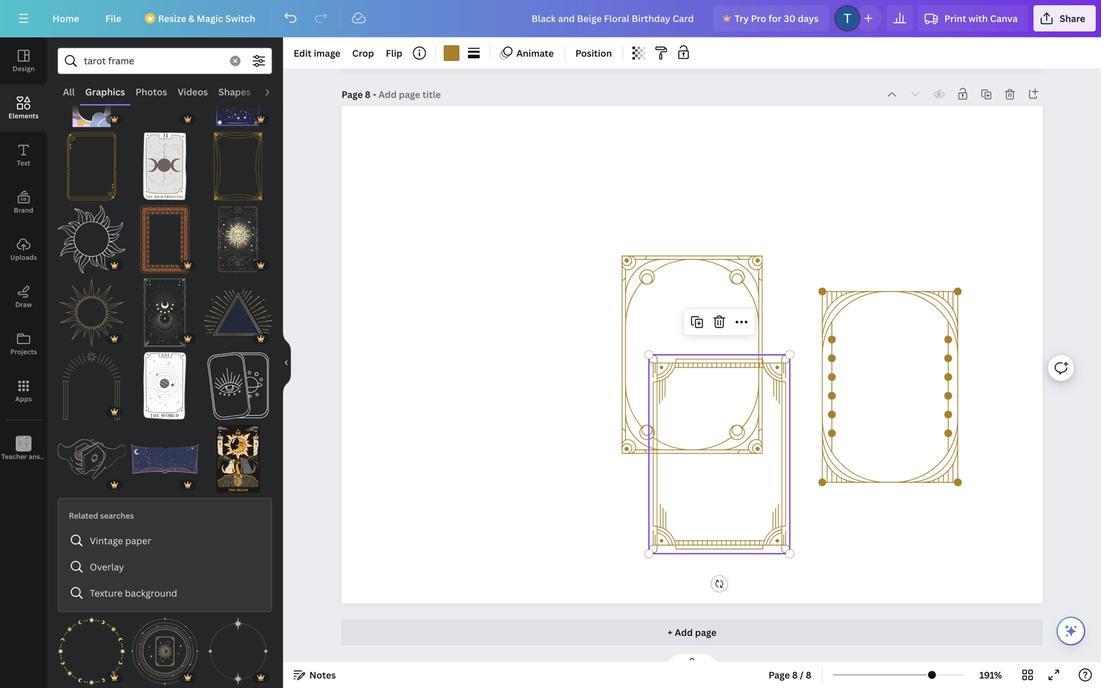 Task type: locate. For each thing, give the bounding box(es) containing it.
text button
[[0, 132, 47, 179]]

canva
[[991, 12, 1018, 25]]

+ add page
[[668, 627, 717, 639]]

8 right /
[[806, 669, 812, 682]]

round gold celestial frame. mystic border. image
[[58, 618, 126, 686]]

position
[[576, 47, 612, 59]]

-
[[373, 88, 377, 101]]

photos button
[[130, 79, 172, 104]]

related searches
[[69, 511, 134, 521]]

hands holding tarot cards image
[[58, 425, 126, 493]]

simple halloween tarot corner border element image
[[58, 132, 126, 200]]

show pages image
[[661, 653, 724, 664]]

texture background button
[[64, 580, 266, 607]]

file button
[[95, 5, 132, 31]]

brand
[[14, 206, 33, 215]]

teacher answer keys
[[1, 452, 68, 461]]

1 horizontal spatial page
[[769, 669, 790, 682]]

8
[[365, 88, 371, 101], [792, 669, 798, 682], [806, 669, 812, 682]]

related searches list
[[64, 528, 266, 607]]

texture background
[[90, 587, 177, 600]]

canva assistant image
[[1064, 624, 1079, 639]]

Design title text field
[[521, 5, 708, 31]]

share button
[[1034, 5, 1096, 31]]

group
[[58, 59, 126, 127], [131, 59, 199, 127], [204, 59, 272, 127], [58, 124, 126, 200], [131, 124, 199, 200], [204, 124, 272, 200], [58, 198, 126, 274], [131, 198, 199, 274], [204, 198, 272, 274], [58, 271, 126, 347], [131, 271, 199, 347], [204, 271, 272, 347], [58, 344, 126, 420], [131, 344, 199, 420], [204, 344, 272, 420], [58, 417, 126, 493], [131, 417, 199, 493], [204, 417, 272, 493], [58, 610, 126, 686], [131, 610, 199, 686], [204, 610, 272, 686]]

all
[[63, 86, 75, 98]]

text
[[17, 159, 30, 168]]

position button
[[571, 43, 618, 64]]

mystical monoline circle frame image
[[204, 618, 272, 686]]

0 vertical spatial page
[[342, 88, 363, 101]]

background
[[125, 587, 177, 600]]

notes
[[310, 669, 336, 682]]

notes button
[[289, 665, 341, 686]]

audio
[[261, 86, 288, 98]]

tarot astrology triangle frame vector design image
[[204, 279, 272, 347]]

image
[[314, 47, 341, 59]]

1 vertical spatial page
[[769, 669, 790, 682]]

resize & magic switch
[[158, 12, 255, 25]]

draw button
[[0, 273, 47, 321]]

home link
[[42, 5, 90, 31]]

videos button
[[172, 79, 213, 104]]

page for page 8 / 8
[[769, 669, 790, 682]]

page
[[342, 88, 363, 101], [769, 669, 790, 682]]

8 for -
[[365, 88, 371, 101]]

share
[[1060, 12, 1086, 25]]

vintage paper
[[90, 535, 151, 547]]

page inside button
[[769, 669, 790, 682]]

8 left -
[[365, 88, 371, 101]]

the moon tarot card image
[[204, 425, 272, 493]]

resize
[[158, 12, 186, 25]]

#b07e09 image
[[444, 45, 460, 61], [444, 45, 460, 61]]

with
[[969, 12, 988, 25]]

8 left /
[[792, 669, 798, 682]]

days
[[798, 12, 819, 25]]

magic
[[197, 12, 223, 25]]

page for page 8 -
[[342, 88, 363, 101]]

0 horizontal spatial 8
[[365, 88, 371, 101]]

photos
[[136, 86, 167, 98]]

shapes
[[218, 86, 251, 98]]

page left /
[[769, 669, 790, 682]]

home
[[52, 12, 79, 25]]

1 horizontal spatial 8
[[792, 669, 798, 682]]

uploads
[[10, 253, 37, 262]]

;
[[23, 453, 25, 461]]

/
[[800, 669, 804, 682]]

0 horizontal spatial page
[[342, 88, 363, 101]]

side panel tab list
[[0, 37, 68, 473]]

edit image button
[[289, 43, 346, 64]]

for
[[769, 12, 782, 25]]

design button
[[0, 37, 47, 85]]

hand drawn tarot card for the high priestess illustration image
[[131, 132, 199, 200]]

hand drawn tarot card for the world illustration image
[[131, 352, 199, 420]]

texture
[[90, 587, 123, 600]]

flip button
[[381, 43, 408, 64]]

related
[[69, 511, 98, 521]]

vintage tarot card image
[[131, 279, 199, 347]]

flip
[[386, 47, 403, 59]]

page 8 / 8
[[769, 669, 812, 682]]

file
[[105, 12, 121, 25]]

teacher
[[1, 452, 27, 461]]

page left -
[[342, 88, 363, 101]]

&
[[188, 12, 195, 25]]

open book with stars and constellations on a blue sky image
[[131, 425, 199, 493]]

8 for /
[[792, 669, 798, 682]]

edit
[[294, 47, 312, 59]]

resize & magic switch button
[[137, 5, 266, 31]]

crop button
[[347, 43, 379, 64]]

print with canva
[[945, 12, 1018, 25]]

print with canva button
[[919, 5, 1029, 31]]

border frame image
[[131, 206, 199, 274]]



Task type: describe. For each thing, give the bounding box(es) containing it.
pro
[[751, 12, 767, 25]]

simple halloween tarot full border frame image
[[204, 132, 272, 200]]

paper
[[125, 535, 151, 547]]

uploads button
[[0, 226, 47, 273]]

animate
[[517, 47, 554, 59]]

projects button
[[0, 321, 47, 368]]

projects
[[10, 348, 37, 356]]

try pro for 30 days button
[[713, 5, 830, 31]]

apps
[[15, 395, 32, 404]]

answer
[[29, 452, 52, 461]]

page 8 / 8 button
[[764, 665, 817, 686]]

print
[[945, 12, 967, 25]]

hide image
[[283, 331, 291, 394]]

graphics button
[[80, 79, 130, 104]]

edit image
[[294, 47, 341, 59]]

celestial monoline arch frame image
[[58, 352, 126, 420]]

overlay
[[90, 561, 124, 574]]

videos
[[178, 86, 208, 98]]

try
[[735, 12, 749, 25]]

page
[[695, 627, 717, 639]]

try pro for 30 days
[[735, 12, 819, 25]]

tarot card and planet's orbit image
[[131, 618, 199, 686]]

vintage
[[90, 535, 123, 547]]

crop
[[352, 47, 374, 59]]

brand button
[[0, 179, 47, 226]]

animate button
[[496, 43, 559, 64]]

+
[[668, 627, 673, 639]]

searches
[[100, 511, 134, 521]]

191% button
[[970, 665, 1012, 686]]

+ add page button
[[342, 620, 1043, 646]]

all button
[[58, 79, 80, 104]]

Page title text field
[[379, 88, 442, 101]]

Search elements search field
[[84, 49, 222, 73]]

page 8 -
[[342, 88, 379, 101]]

vintage paper button
[[64, 528, 266, 554]]

gold celestial sun image
[[58, 279, 126, 347]]

design
[[13, 64, 35, 73]]

191%
[[980, 669, 1002, 682]]

audio button
[[256, 79, 293, 104]]

draw
[[15, 300, 32, 309]]

tarot card illustration image
[[204, 206, 272, 274]]

overlay button
[[64, 554, 266, 580]]

elements button
[[0, 85, 47, 132]]

2 horizontal spatial 8
[[806, 669, 812, 682]]

shapes button
[[213, 79, 256, 104]]

add
[[675, 627, 693, 639]]

30
[[784, 12, 796, 25]]

switch
[[225, 12, 255, 25]]

elements
[[8, 111, 39, 120]]

apps button
[[0, 368, 47, 415]]

purple moon and star tarot frame image
[[58, 59, 126, 127]]

tarot card image
[[204, 59, 272, 127]]

keys
[[53, 452, 68, 461]]

graphics
[[85, 86, 125, 98]]

main menu bar
[[0, 0, 1102, 37]]



Task type: vqa. For each thing, say whether or not it's contained in the screenshot.
191%
yes



